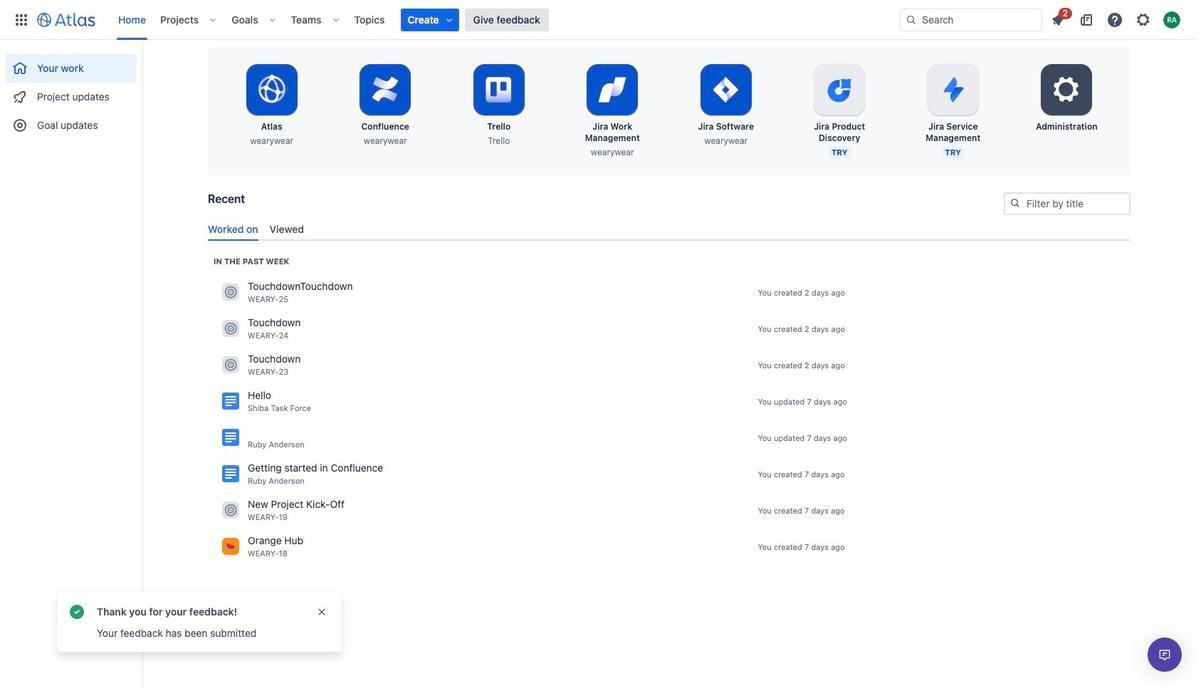Task type: vqa. For each thing, say whether or not it's contained in the screenshot.
the Main content area, start typing to enter text. text field
no



Task type: locate. For each thing, give the bounding box(es) containing it.
group
[[6, 40, 137, 144]]

0 vertical spatial settings image
[[1136, 11, 1153, 28]]

4 townsquare image from the top
[[222, 538, 239, 555]]

None search field
[[901, 8, 1043, 31]]

1 confluence image from the top
[[222, 393, 239, 410]]

notifications image
[[1050, 11, 1067, 28]]

1 vertical spatial confluence image
[[222, 429, 239, 446]]

tab list
[[202, 217, 1137, 241]]

townsquare image
[[222, 284, 239, 301], [222, 320, 239, 337], [222, 356, 239, 374], [222, 538, 239, 555]]

settings image down the notifications "image"
[[1050, 73, 1085, 107]]

search image
[[906, 14, 918, 25]]

settings image
[[1136, 11, 1153, 28], [1050, 73, 1085, 107]]

Search field
[[901, 8, 1043, 31]]

top element
[[9, 0, 901, 40]]

open intercom messenger image
[[1157, 646, 1174, 663]]

confluence image
[[222, 393, 239, 410], [222, 429, 239, 446]]

help image
[[1107, 11, 1124, 28]]

banner
[[0, 0, 1197, 40]]

1 vertical spatial settings image
[[1050, 73, 1085, 107]]

0 vertical spatial confluence image
[[222, 393, 239, 410]]

settings image left account image
[[1136, 11, 1153, 28]]

heading
[[214, 256, 290, 267]]

3 townsquare image from the top
[[222, 356, 239, 374]]

Filter by title field
[[1006, 194, 1130, 214]]

townsquare image
[[222, 502, 239, 519]]

search image
[[1010, 197, 1022, 209]]

0 horizontal spatial settings image
[[1050, 73, 1085, 107]]

switch to... image
[[13, 11, 30, 28]]



Task type: describe. For each thing, give the bounding box(es) containing it.
1 townsquare image from the top
[[222, 284, 239, 301]]

dismiss image
[[316, 606, 328, 618]]

1 horizontal spatial settings image
[[1136, 11, 1153, 28]]

2 confluence image from the top
[[222, 429, 239, 446]]

account image
[[1164, 11, 1181, 28]]

2 townsquare image from the top
[[222, 320, 239, 337]]

confluence image
[[222, 465, 239, 483]]



